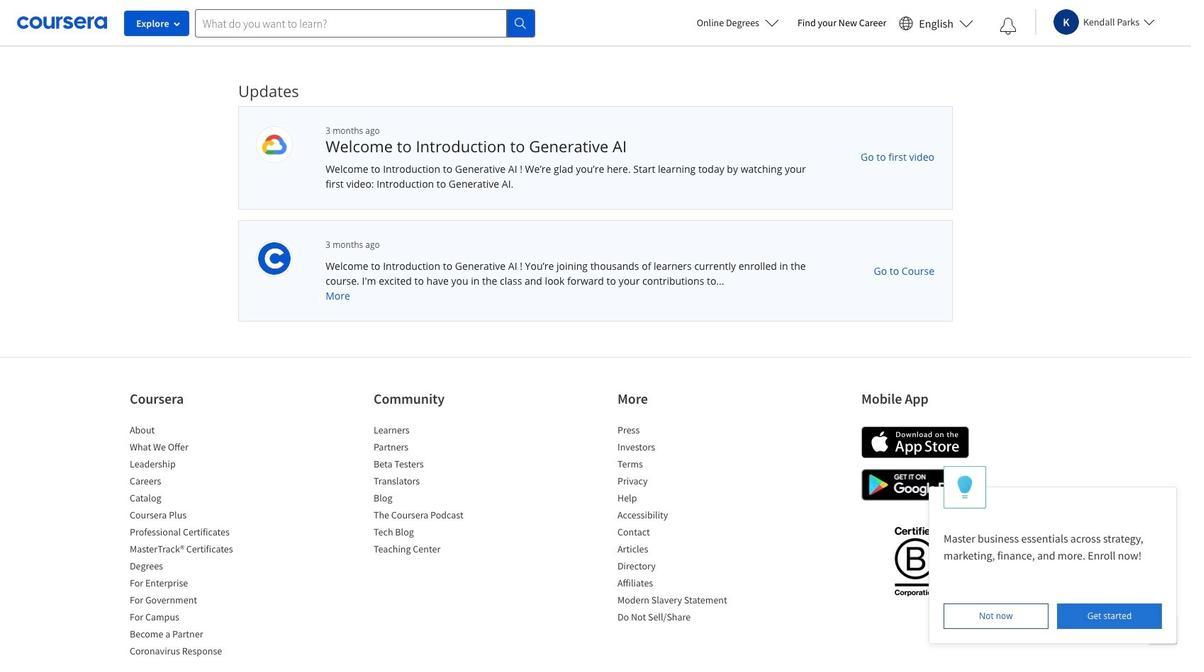 Task type: describe. For each thing, give the bounding box(es) containing it.
logo of certified b corporation image
[[886, 519, 944, 604]]

2 list from the left
[[374, 423, 494, 560]]

download on the app store image
[[862, 427, 970, 459]]

3 list from the left
[[618, 423, 738, 628]]

lightbulb tip image
[[958, 476, 973, 500]]

What do you want to learn? text field
[[195, 9, 507, 37]]



Task type: vqa. For each thing, say whether or not it's contained in the screenshot.
PROFESSIONAL
no



Task type: locate. For each thing, give the bounding box(es) containing it.
coursera image
[[17, 12, 107, 34]]

list item
[[130, 423, 250, 440], [374, 423, 494, 440], [618, 423, 738, 440], [130, 440, 250, 457], [374, 440, 494, 457], [618, 440, 738, 457], [130, 457, 250, 474], [374, 457, 494, 474], [618, 457, 738, 474], [130, 474, 250, 491], [374, 474, 494, 491], [618, 474, 738, 491], [130, 491, 250, 509], [374, 491, 494, 509], [618, 491, 738, 509], [130, 509, 250, 526], [374, 509, 494, 526], [618, 509, 738, 526], [130, 526, 250, 543], [374, 526, 494, 543], [618, 526, 738, 543], [130, 543, 250, 560], [374, 543, 494, 560], [618, 543, 738, 560], [130, 560, 250, 577], [618, 560, 738, 577], [130, 577, 250, 594], [618, 577, 738, 594], [130, 594, 250, 611], [618, 594, 738, 611], [130, 611, 250, 628], [618, 611, 738, 628], [130, 628, 250, 645], [130, 645, 250, 659]]

None search field
[[195, 9, 535, 37]]

1 list from the left
[[130, 423, 250, 659]]

list
[[130, 423, 250, 659], [374, 423, 494, 560], [618, 423, 738, 628]]

help center image
[[1155, 622, 1172, 639]]

1 horizontal spatial list
[[374, 423, 494, 560]]

0 horizontal spatial list
[[130, 423, 250, 659]]

get it on google play image
[[862, 470, 970, 501]]

2 horizontal spatial list
[[618, 423, 738, 628]]

alice element
[[929, 467, 1177, 645]]



